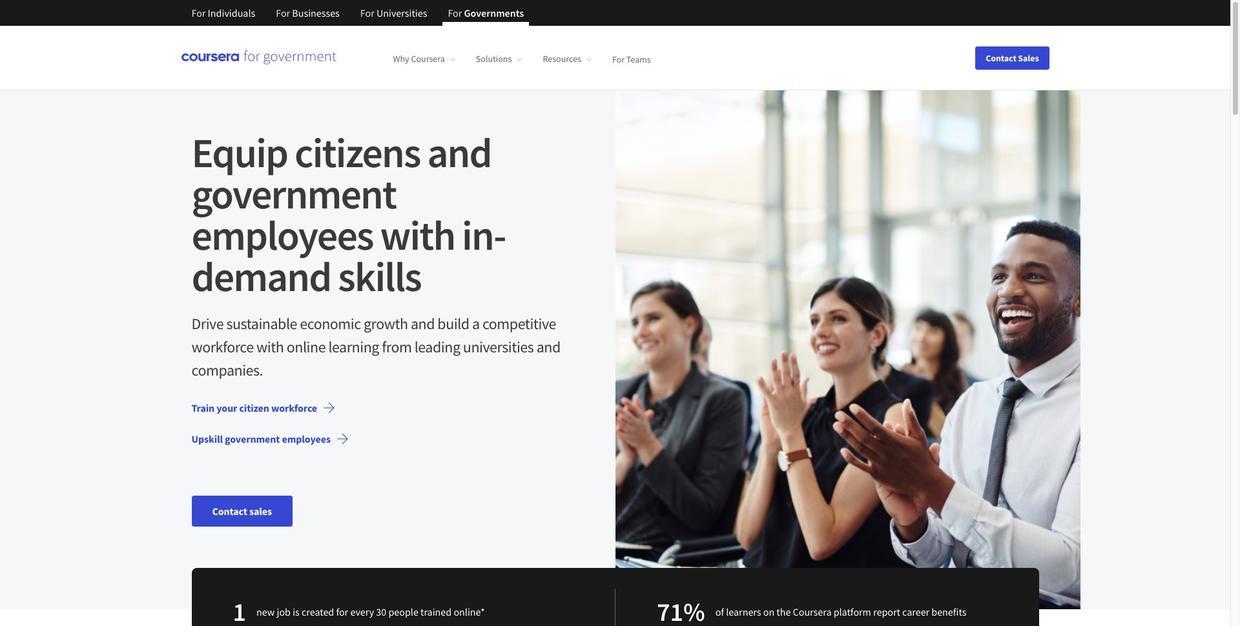 Task type: describe. For each thing, give the bounding box(es) containing it.
every
[[351, 606, 374, 619]]

universities
[[377, 6, 428, 19]]

employees inside upskill government employees link
[[282, 433, 331, 446]]

of learners on the coursera platform report career benefits
[[716, 606, 967, 619]]

a
[[472, 314, 480, 334]]

drive sustainable economic growth and build a competitive workforce with online learning from leading universities and companies.
[[192, 314, 561, 381]]

upskill
[[192, 433, 223, 446]]

your
[[217, 402, 237, 415]]

upskill government employees link
[[181, 424, 359, 455]]

train your citizen workforce link
[[181, 393, 346, 424]]

demand
[[192, 251, 331, 302]]

for left teams
[[613, 53, 625, 65]]

banner navigation
[[181, 0, 535, 36]]

upskill government employees
[[192, 433, 331, 446]]

people
[[389, 606, 419, 619]]

for teams
[[613, 53, 651, 65]]

from
[[382, 337, 412, 357]]

build
[[438, 314, 470, 334]]

created
[[302, 606, 334, 619]]

platform
[[834, 606, 872, 619]]

businesses
[[292, 6, 340, 19]]

why coursera
[[393, 53, 445, 65]]

sales
[[249, 505, 272, 518]]

1 vertical spatial workforce
[[271, 402, 317, 415]]

0 horizontal spatial coursera
[[411, 53, 445, 65]]

sales
[[1019, 52, 1040, 64]]

citizens
[[295, 127, 420, 178]]

equip
[[192, 127, 288, 178]]

learning
[[329, 337, 379, 357]]

of
[[716, 606, 725, 619]]

solutions link
[[476, 53, 523, 65]]

benefits
[[932, 606, 967, 619]]

online
[[287, 337, 326, 357]]

employees inside equip citizens and government employees with in- demand skills
[[192, 209, 373, 261]]

in-
[[462, 209, 506, 261]]

for individuals
[[192, 6, 255, 19]]

sustainable
[[226, 314, 297, 334]]

contact sales button
[[976, 46, 1050, 69]]

equip citizens and government employees with in- demand skills
[[192, 127, 506, 302]]

skills
[[338, 251, 421, 302]]

1 vertical spatial and
[[411, 314, 435, 334]]

teams
[[627, 53, 651, 65]]

for universities
[[361, 6, 428, 19]]

is
[[293, 606, 300, 619]]

online*
[[454, 606, 485, 619]]



Task type: vqa. For each thing, say whether or not it's contained in the screenshot.
Phone Number telephone field
no



Task type: locate. For each thing, give the bounding box(es) containing it.
for businesses
[[276, 6, 340, 19]]

for for governments
[[448, 6, 462, 19]]

companies.
[[192, 361, 263, 381]]

0 vertical spatial with
[[380, 209, 455, 261]]

individuals
[[208, 6, 255, 19]]

the
[[777, 606, 791, 619]]

1 horizontal spatial workforce
[[271, 402, 317, 415]]

30
[[376, 606, 387, 619]]

why coursera link
[[393, 53, 456, 65]]

and
[[428, 127, 492, 178], [411, 314, 435, 334], [537, 337, 561, 357]]

for
[[336, 606, 348, 619]]

workforce up companies.
[[192, 337, 254, 357]]

workforce inside drive sustainable economic growth and build a competitive workforce with online learning from leading universities and companies.
[[192, 337, 254, 357]]

1 vertical spatial government
[[225, 433, 280, 446]]

2 vertical spatial and
[[537, 337, 561, 357]]

economic
[[300, 314, 361, 334]]

0 vertical spatial government
[[192, 168, 396, 220]]

solutions
[[476, 53, 512, 65]]

1 vertical spatial employees
[[282, 433, 331, 446]]

0 vertical spatial workforce
[[192, 337, 254, 357]]

with
[[380, 209, 455, 261], [257, 337, 284, 357]]

contact sales
[[986, 52, 1040, 64]]

why
[[393, 53, 410, 65]]

0 vertical spatial contact
[[986, 52, 1017, 64]]

1 horizontal spatial with
[[380, 209, 455, 261]]

contact sales link
[[192, 496, 293, 527]]

job
[[277, 606, 291, 619]]

1 horizontal spatial coursera
[[793, 606, 832, 619]]

contact inside the contact sales link
[[212, 505, 247, 518]]

0 horizontal spatial contact
[[212, 505, 247, 518]]

and inside equip citizens and government employees with in- demand skills
[[428, 127, 492, 178]]

coursera right the
[[793, 606, 832, 619]]

1 horizontal spatial contact
[[986, 52, 1017, 64]]

new job is created for every 30 people trained online*
[[257, 606, 485, 619]]

drive
[[192, 314, 224, 334]]

competitive
[[483, 314, 556, 334]]

0 vertical spatial employees
[[192, 209, 373, 261]]

0 horizontal spatial workforce
[[192, 337, 254, 357]]

for teams link
[[613, 53, 651, 65]]

contact for contact sales
[[986, 52, 1017, 64]]

0 vertical spatial and
[[428, 127, 492, 178]]

with inside equip citizens and government employees with in- demand skills
[[380, 209, 455, 261]]

universities
[[463, 337, 534, 357]]

0 horizontal spatial with
[[257, 337, 284, 357]]

workforce up upskill government employees link
[[271, 402, 317, 415]]

coursera right why
[[411, 53, 445, 65]]

government
[[192, 168, 396, 220], [225, 433, 280, 446]]

for left businesses
[[276, 6, 290, 19]]

workforce
[[192, 337, 254, 357], [271, 402, 317, 415]]

contact inside "contact sales" 'button'
[[986, 52, 1017, 64]]

contact sales
[[212, 505, 272, 518]]

for left governments
[[448, 6, 462, 19]]

coursera
[[411, 53, 445, 65], [793, 606, 832, 619]]

train
[[192, 402, 215, 415]]

for left individuals
[[192, 6, 206, 19]]

on
[[764, 606, 775, 619]]

contact
[[986, 52, 1017, 64], [212, 505, 247, 518]]

for left universities
[[361, 6, 375, 19]]

resources
[[543, 53, 582, 65]]

contact left 'sales'
[[986, 52, 1017, 64]]

resources link
[[543, 53, 592, 65]]

1 vertical spatial coursera
[[793, 606, 832, 619]]

for
[[192, 6, 206, 19], [276, 6, 290, 19], [361, 6, 375, 19], [448, 6, 462, 19], [613, 53, 625, 65]]

leading
[[415, 337, 461, 357]]

citizen
[[239, 402, 269, 415]]

government inside equip citizens and government employees with in- demand skills
[[192, 168, 396, 220]]

growth
[[364, 314, 408, 334]]

for for individuals
[[192, 6, 206, 19]]

career
[[903, 606, 930, 619]]

trained
[[421, 606, 452, 619]]

0 vertical spatial coursera
[[411, 53, 445, 65]]

contact for contact sales
[[212, 505, 247, 518]]

for for universities
[[361, 6, 375, 19]]

employees
[[192, 209, 373, 261], [282, 433, 331, 446]]

1 vertical spatial contact
[[212, 505, 247, 518]]

learners
[[727, 606, 762, 619]]

1 vertical spatial with
[[257, 337, 284, 357]]

governments
[[464, 6, 524, 19]]

with inside drive sustainable economic growth and build a competitive workforce with online learning from leading universities and companies.
[[257, 337, 284, 357]]

report
[[874, 606, 901, 619]]

for for businesses
[[276, 6, 290, 19]]

coursera for government image
[[181, 50, 336, 65]]

train your citizen workforce
[[192, 402, 317, 415]]

new
[[257, 606, 275, 619]]

for governments
[[448, 6, 524, 19]]

contact left the sales
[[212, 505, 247, 518]]



